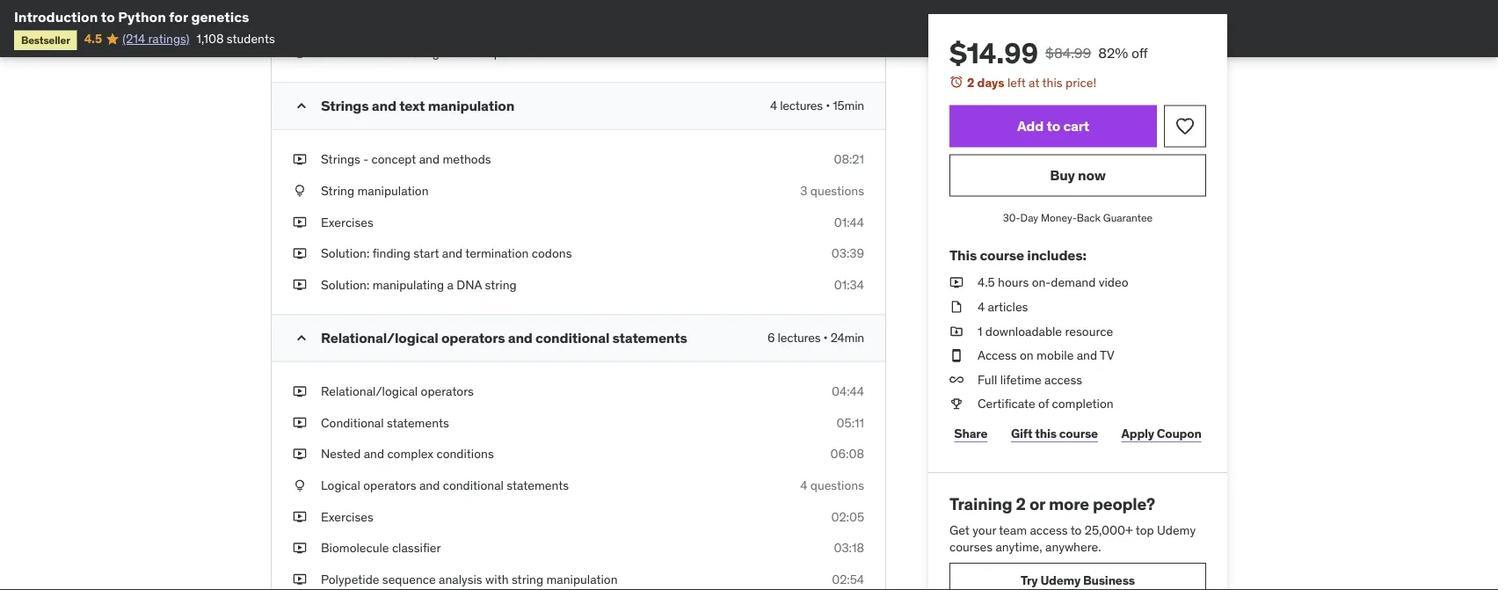 Task type: describe. For each thing, give the bounding box(es) containing it.
anytime,
[[996, 539, 1043, 555]]

manipulating
[[373, 276, 444, 292]]

certificate of completion
[[978, 396, 1114, 412]]

xsmall image for strings
[[293, 151, 307, 168]]

xsmall image for conditional
[[293, 414, 307, 432]]

get
[[950, 522, 970, 538]]

conditional for relational/logical operators and conditional statements
[[536, 328, 610, 346]]

6 lectures • 24min
[[768, 330, 864, 346]]

$14.99
[[950, 35, 1039, 70]]

this course includes:
[[950, 246, 1087, 264]]

exercises for 02:05
[[321, 509, 374, 524]]

4 articles
[[978, 299, 1028, 315]]

price!
[[1066, 74, 1097, 90]]

finding
[[373, 245, 411, 261]]

python
[[118, 7, 166, 26]]

and left text
[[372, 96, 396, 114]]

day
[[1021, 211, 1039, 225]]

(214 ratings)
[[122, 31, 190, 47]]

polypetide sequence analysis with string manipulation
[[321, 571, 618, 587]]

apply coupon button
[[1117, 416, 1206, 451]]

string
[[321, 183, 354, 198]]

a
[[447, 276, 454, 292]]

and right 'start'
[[442, 245, 463, 261]]

back
[[1077, 211, 1101, 225]]

money-
[[1041, 211, 1077, 225]]

4.5 for 4.5 hours on-demand video
[[978, 274, 995, 290]]

solution: for solution: finding start and termination codons
[[321, 245, 370, 261]]

introduction to python for genetics
[[14, 7, 249, 26]]

access on mobile and tv
[[978, 347, 1115, 363]]

more
[[1049, 493, 1089, 515]]

codons
[[532, 245, 572, 261]]

3 questions
[[800, 183, 864, 198]]

genetics
[[191, 7, 249, 26]]

4.5 for 4.5
[[84, 31, 102, 47]]

01:44
[[834, 214, 864, 230]]

includes:
[[1027, 246, 1087, 264]]

solution: finding start and termination codons
[[321, 245, 572, 261]]

training 2 or more people? get your team access to 25,000+ top udemy courses anytime, anywhere.
[[950, 493, 1196, 555]]

try udemy business link
[[950, 563, 1206, 590]]

anywhere.
[[1046, 539, 1101, 555]]

and right the concept at the top of the page
[[419, 151, 440, 167]]

of
[[1039, 396, 1049, 412]]

completion
[[1052, 396, 1114, 412]]

wishlist image
[[1175, 116, 1196, 137]]

video
[[1099, 274, 1129, 290]]

15min
[[833, 98, 864, 113]]

0 vertical spatial access
[[1045, 371, 1083, 387]]

small image for strings and text manipulation
[[293, 97, 310, 115]]

bestseller
[[21, 33, 70, 47]]

1 vertical spatial manipulation
[[357, 183, 429, 198]]

solution: for solution:  manipulating a dna string
[[321, 276, 370, 292]]

conditional for logical operators and conditional statements
[[443, 477, 504, 493]]

4 for 4 articles
[[978, 299, 985, 315]]

concept
[[372, 151, 416, 167]]

relational/logical for relational/logical operators
[[321, 383, 418, 399]]

text
[[399, 96, 425, 114]]

solution
[[321, 44, 367, 60]]

exercises for 01:44
[[321, 214, 374, 230]]

30-day money-back guarantee
[[1003, 211, 1153, 225]]

01:34
[[834, 276, 864, 292]]

strings for strings and text manipulation
[[321, 96, 369, 114]]

1 downloadable resource
[[978, 323, 1113, 339]]

hours
[[998, 274, 1029, 290]]

lectures for strings and text manipulation
[[780, 98, 823, 113]]

30-
[[1003, 211, 1021, 225]]

udemy inside try udemy business link
[[1041, 572, 1081, 588]]

nested and complex conditions
[[321, 446, 494, 462]]

solution - calculating allele frequencies
[[321, 44, 539, 60]]

add
[[1017, 117, 1044, 135]]

at
[[1029, 74, 1040, 90]]

sequence
[[382, 571, 436, 587]]

82%
[[1098, 44, 1128, 62]]

operators for logical operators and conditional statements
[[363, 477, 416, 493]]

dna
[[457, 276, 482, 292]]

small image for relational/logical operators and conditional statements
[[293, 329, 310, 347]]

6
[[768, 330, 775, 346]]

this
[[950, 246, 977, 264]]

complex
[[387, 446, 434, 462]]

25,000+
[[1085, 522, 1133, 538]]

full
[[978, 371, 997, 387]]

logical operators and conditional statements
[[321, 477, 569, 493]]

4 lectures • 15min
[[770, 98, 864, 113]]

mobile
[[1037, 347, 1074, 363]]

2 vertical spatial manipulation
[[546, 571, 618, 587]]

relational/logical operators and conditional statements
[[321, 328, 687, 346]]

solution:  manipulating a dna string
[[321, 276, 517, 292]]

2 inside training 2 or more people? get your team access to 25,000+ top udemy courses anytime, anywhere.
[[1016, 493, 1026, 515]]

strings - concept and methods
[[321, 151, 491, 167]]

coupon
[[1157, 425, 1202, 441]]

calculating
[[378, 44, 440, 60]]

questions for 4 questions
[[811, 477, 864, 493]]

relational/logical for relational/logical operators and conditional statements
[[321, 328, 438, 346]]

full lifetime access
[[978, 371, 1083, 387]]

1,108 students
[[197, 31, 275, 47]]

with
[[485, 571, 509, 587]]

nested
[[321, 446, 361, 462]]

biomolecule classifier
[[321, 540, 441, 556]]

days
[[977, 74, 1005, 90]]

team
[[999, 522, 1027, 538]]



Task type: locate. For each thing, give the bounding box(es) containing it.
2 horizontal spatial statements
[[613, 328, 687, 346]]

1 vertical spatial •
[[824, 330, 828, 346]]

0 vertical spatial relational/logical
[[321, 328, 438, 346]]

operators for relational/logical operators
[[421, 383, 474, 399]]

xsmall image
[[293, 44, 307, 61], [293, 151, 307, 168], [293, 182, 307, 199], [293, 213, 307, 231], [293, 276, 307, 293], [950, 298, 964, 315], [293, 383, 307, 400], [293, 414, 307, 432], [293, 446, 307, 463], [293, 508, 307, 525]]

1 horizontal spatial -
[[370, 44, 375, 60]]

solution: left 'finding'
[[321, 245, 370, 261]]

try udemy business
[[1021, 572, 1135, 588]]

questions down 08:21
[[811, 183, 864, 198]]

this
[[1043, 74, 1063, 90], [1035, 425, 1057, 441]]

exercises down the logical
[[321, 509, 374, 524]]

statements for logical operators and conditional statements
[[507, 477, 569, 493]]

string for dna
[[485, 276, 517, 292]]

03:18
[[834, 540, 864, 556]]

solution:
[[321, 245, 370, 261], [321, 276, 370, 292]]

2 days left at this price!
[[967, 74, 1097, 90]]

operators up conditions on the left bottom of page
[[421, 383, 474, 399]]

left
[[1008, 74, 1026, 90]]

udemy right try
[[1041, 572, 1081, 588]]

1 vertical spatial to
[[1047, 117, 1061, 135]]

1 vertical spatial solution:
[[321, 276, 370, 292]]

0 vertical spatial questions
[[811, 183, 864, 198]]

1 horizontal spatial udemy
[[1157, 522, 1196, 538]]

4 for 4 questions
[[800, 477, 808, 493]]

0 horizontal spatial statements
[[387, 415, 449, 431]]

1 vertical spatial access
[[1030, 522, 1068, 538]]

08:21
[[834, 151, 864, 167]]

questions down 06:08
[[811, 477, 864, 493]]

1 vertical spatial 4.5
[[978, 274, 995, 290]]

1 horizontal spatial course
[[1059, 425, 1098, 441]]

access down or
[[1030, 522, 1068, 538]]

1 vertical spatial this
[[1035, 425, 1057, 441]]

1 vertical spatial 4
[[978, 299, 985, 315]]

3
[[800, 183, 808, 198]]

conditional
[[536, 328, 610, 346], [443, 477, 504, 493]]

04:44
[[832, 383, 864, 399]]

operators for relational/logical operators and conditional statements
[[441, 328, 505, 346]]

lectures left '15min'
[[780, 98, 823, 113]]

2 vertical spatial to
[[1071, 522, 1082, 538]]

business
[[1083, 572, 1135, 588]]

string for with
[[512, 571, 543, 587]]

2 questions from the top
[[811, 477, 864, 493]]

and down termination at top left
[[508, 328, 533, 346]]

course down completion
[[1059, 425, 1098, 441]]

now
[[1078, 166, 1106, 184]]

- right solution
[[370, 44, 375, 60]]

4 for 4 lectures • 15min
[[770, 98, 777, 113]]

try
[[1021, 572, 1038, 588]]

for
[[169, 7, 188, 26]]

2 horizontal spatial 4
[[978, 299, 985, 315]]

string down termination at top left
[[485, 276, 517, 292]]

this inside gift this course link
[[1035, 425, 1057, 441]]

1 horizontal spatial statements
[[507, 477, 569, 493]]

4
[[770, 98, 777, 113], [978, 299, 985, 315], [800, 477, 808, 493]]

1 horizontal spatial 2
[[1016, 493, 1026, 515]]

2 solution: from the top
[[321, 276, 370, 292]]

03:39
[[832, 245, 864, 261]]

0 horizontal spatial conditional
[[443, 477, 504, 493]]

udemy right top
[[1157, 522, 1196, 538]]

classifier
[[392, 540, 441, 556]]

• left 24min at bottom right
[[824, 330, 828, 346]]

your
[[973, 522, 996, 538]]

1 vertical spatial lectures
[[778, 330, 821, 346]]

1 vertical spatial statements
[[387, 415, 449, 431]]

strings for strings - concept and methods
[[321, 151, 360, 167]]

conditional
[[321, 415, 384, 431]]

$84.99
[[1046, 44, 1091, 62]]

start
[[414, 245, 439, 261]]

1 vertical spatial small image
[[293, 329, 310, 347]]

tv
[[1100, 347, 1115, 363]]

2 exercises from the top
[[321, 509, 374, 524]]

and left tv
[[1077, 347, 1097, 363]]

1 exercises from the top
[[321, 214, 374, 230]]

operators down dna at the left
[[441, 328, 505, 346]]

4.5 left "(214"
[[84, 31, 102, 47]]

lectures right 6
[[778, 330, 821, 346]]

0 vertical spatial course
[[980, 246, 1024, 264]]

buy
[[1050, 166, 1075, 184]]

xsmall image for nested
[[293, 446, 307, 463]]

0 vertical spatial 2
[[967, 74, 975, 90]]

solution: left manipulating
[[321, 276, 370, 292]]

06:08
[[831, 446, 864, 462]]

access inside training 2 or more people? get your team access to 25,000+ top udemy courses anytime, anywhere.
[[1030, 522, 1068, 538]]

small image
[[293, 97, 310, 115], [293, 329, 310, 347]]

apply coupon
[[1122, 425, 1202, 441]]

2 right alarm icon
[[967, 74, 975, 90]]

0 horizontal spatial udemy
[[1041, 572, 1081, 588]]

1 solution: from the top
[[321, 245, 370, 261]]

1 relational/logical from the top
[[321, 328, 438, 346]]

to left cart
[[1047, 117, 1061, 135]]

alarm image
[[950, 75, 964, 89]]

strings
[[321, 96, 369, 114], [321, 151, 360, 167]]

0 vertical spatial manipulation
[[428, 96, 515, 114]]

1 vertical spatial 2
[[1016, 493, 1026, 515]]

off
[[1132, 44, 1148, 62]]

0 vertical spatial this
[[1043, 74, 1063, 90]]

2 vertical spatial statements
[[507, 477, 569, 493]]

03:41
[[835, 44, 864, 60]]

logical
[[321, 477, 360, 493]]

buy now
[[1050, 166, 1106, 184]]

this right at
[[1043, 74, 1063, 90]]

1 questions from the top
[[811, 183, 864, 198]]

strings down solution
[[321, 96, 369, 114]]

and down complex
[[419, 477, 440, 493]]

methods
[[443, 151, 491, 167]]

2 left or
[[1016, 493, 1026, 515]]

1 strings from the top
[[321, 96, 369, 114]]

2 horizontal spatial to
[[1071, 522, 1082, 538]]

exercises down string
[[321, 214, 374, 230]]

1 horizontal spatial 4
[[800, 477, 808, 493]]

xsmall image
[[293, 245, 307, 262], [950, 274, 964, 291], [950, 323, 964, 340], [950, 347, 964, 364], [950, 371, 964, 388], [950, 395, 964, 413], [293, 477, 307, 494], [293, 539, 307, 557], [293, 571, 307, 588]]

downloadable
[[986, 323, 1062, 339]]

2 small image from the top
[[293, 329, 310, 347]]

strings up string
[[321, 151, 360, 167]]

polypetide
[[321, 571, 379, 587]]

1 vertical spatial relational/logical
[[321, 383, 418, 399]]

xsmall image for solution
[[293, 44, 307, 61]]

on-
[[1032, 274, 1051, 290]]

4.5 hours on-demand video
[[978, 274, 1129, 290]]

gift this course
[[1011, 425, 1098, 441]]

0 vertical spatial udemy
[[1157, 522, 1196, 538]]

conditional down codons
[[536, 328, 610, 346]]

- for strings
[[363, 151, 369, 167]]

- left the concept at the top of the page
[[363, 151, 369, 167]]

training
[[950, 493, 1013, 515]]

udemy
[[1157, 522, 1196, 538], [1041, 572, 1081, 588]]

to
[[101, 7, 115, 26], [1047, 117, 1061, 135], [1071, 522, 1082, 538]]

2 vertical spatial operators
[[363, 477, 416, 493]]

access
[[1045, 371, 1083, 387], [1030, 522, 1068, 538]]

0 horizontal spatial course
[[980, 246, 1024, 264]]

gift this course link
[[1007, 416, 1103, 451]]

share button
[[950, 416, 992, 451]]

24min
[[831, 330, 864, 346]]

relational/logical up conditional statements
[[321, 383, 418, 399]]

4.5
[[84, 31, 102, 47], [978, 274, 995, 290]]

introduction
[[14, 7, 98, 26]]

lectures for relational/logical operators and conditional statements
[[778, 330, 821, 346]]

1 vertical spatial exercises
[[321, 509, 374, 524]]

questions
[[811, 183, 864, 198], [811, 477, 864, 493]]

demand
[[1051, 274, 1096, 290]]

0 horizontal spatial to
[[101, 7, 115, 26]]

course up hours at right
[[980, 246, 1024, 264]]

0 vertical spatial 4.5
[[84, 31, 102, 47]]

0 vertical spatial operators
[[441, 328, 505, 346]]

• for strings and text manipulation
[[826, 98, 830, 113]]

to inside button
[[1047, 117, 1061, 135]]

this right gift
[[1035, 425, 1057, 441]]

0 vertical spatial strings
[[321, 96, 369, 114]]

to up the 'anywhere.'
[[1071, 522, 1082, 538]]

02:05
[[831, 509, 864, 524]]

buy now button
[[950, 154, 1206, 197]]

0 vertical spatial solution:
[[321, 245, 370, 261]]

and right nested
[[364, 446, 384, 462]]

0 vertical spatial statements
[[613, 328, 687, 346]]

0 vertical spatial string
[[485, 276, 517, 292]]

0 vertical spatial 4
[[770, 98, 777, 113]]

access down mobile
[[1045, 371, 1083, 387]]

0 horizontal spatial 4.5
[[84, 31, 102, 47]]

1 vertical spatial course
[[1059, 425, 1098, 441]]

xsmall image for relational/logical
[[293, 383, 307, 400]]

1 vertical spatial string
[[512, 571, 543, 587]]

0 vertical spatial -
[[370, 44, 375, 60]]

biomolecule
[[321, 540, 389, 556]]

to for cart
[[1047, 117, 1061, 135]]

operators down nested and complex conditions
[[363, 477, 416, 493]]

lifetime
[[1000, 371, 1042, 387]]

manipulation right with
[[546, 571, 618, 587]]

access
[[978, 347, 1017, 363]]

0 vertical spatial to
[[101, 7, 115, 26]]

frequencies
[[474, 44, 539, 60]]

relational/logical up relational/logical operators
[[321, 328, 438, 346]]

manipulation up methods
[[428, 96, 515, 114]]

0 vertical spatial small image
[[293, 97, 310, 115]]

1 horizontal spatial 4.5
[[978, 274, 995, 290]]

1 small image from the top
[[293, 97, 310, 115]]

• left '15min'
[[826, 98, 830, 113]]

1 vertical spatial strings
[[321, 151, 360, 167]]

udemy inside training 2 or more people? get your team access to 25,000+ top udemy courses anytime, anywhere.
[[1157, 522, 1196, 538]]

resource
[[1065, 323, 1113, 339]]

1 vertical spatial udemy
[[1041, 572, 1081, 588]]

0 vertical spatial •
[[826, 98, 830, 113]]

xsmall image for string
[[293, 182, 307, 199]]

2 strings from the top
[[321, 151, 360, 167]]

string right with
[[512, 571, 543, 587]]

to for python
[[101, 7, 115, 26]]

string manipulation
[[321, 183, 429, 198]]

1 vertical spatial questions
[[811, 477, 864, 493]]

05:11
[[837, 415, 864, 431]]

0 vertical spatial conditional
[[536, 328, 610, 346]]

or
[[1030, 493, 1045, 515]]

1,108
[[197, 31, 224, 47]]

1 vertical spatial operators
[[421, 383, 474, 399]]

1 vertical spatial conditional
[[443, 477, 504, 493]]

conditional down conditions on the left bottom of page
[[443, 477, 504, 493]]

0 horizontal spatial -
[[363, 151, 369, 167]]

allele
[[443, 44, 472, 60]]

to left python
[[101, 7, 115, 26]]

relational/logical
[[321, 328, 438, 346], [321, 383, 418, 399]]

students
[[227, 31, 275, 47]]

and
[[372, 96, 396, 114], [419, 151, 440, 167], [442, 245, 463, 261], [508, 328, 533, 346], [1077, 347, 1097, 363], [364, 446, 384, 462], [419, 477, 440, 493]]

questions for 3 questions
[[811, 183, 864, 198]]

0 horizontal spatial 2
[[967, 74, 975, 90]]

1 vertical spatial -
[[363, 151, 369, 167]]

1
[[978, 323, 983, 339]]

manipulation down the concept at the top of the page
[[357, 183, 429, 198]]

add to cart
[[1017, 117, 1090, 135]]

- for solution
[[370, 44, 375, 60]]

operators
[[441, 328, 505, 346], [421, 383, 474, 399], [363, 477, 416, 493]]

1 horizontal spatial conditional
[[536, 328, 610, 346]]

4.5 left hours at right
[[978, 274, 995, 290]]

• for relational/logical operators and conditional statements
[[824, 330, 828, 346]]

1 horizontal spatial to
[[1047, 117, 1061, 135]]

statements
[[613, 328, 687, 346], [387, 415, 449, 431], [507, 477, 569, 493]]

2 vertical spatial 4
[[800, 477, 808, 493]]

statements for relational/logical operators and conditional statements
[[613, 328, 687, 346]]

ratings)
[[148, 31, 190, 47]]

0 vertical spatial lectures
[[780, 98, 823, 113]]

2 relational/logical from the top
[[321, 383, 418, 399]]

xsmall image for solution:
[[293, 276, 307, 293]]

0 horizontal spatial 4
[[770, 98, 777, 113]]

termination
[[465, 245, 529, 261]]

to inside training 2 or more people? get your team access to 25,000+ top udemy courses anytime, anywhere.
[[1071, 522, 1082, 538]]

analysis
[[439, 571, 482, 587]]

0 vertical spatial exercises
[[321, 214, 374, 230]]



Task type: vqa. For each thing, say whether or not it's contained in the screenshot.
4
yes



